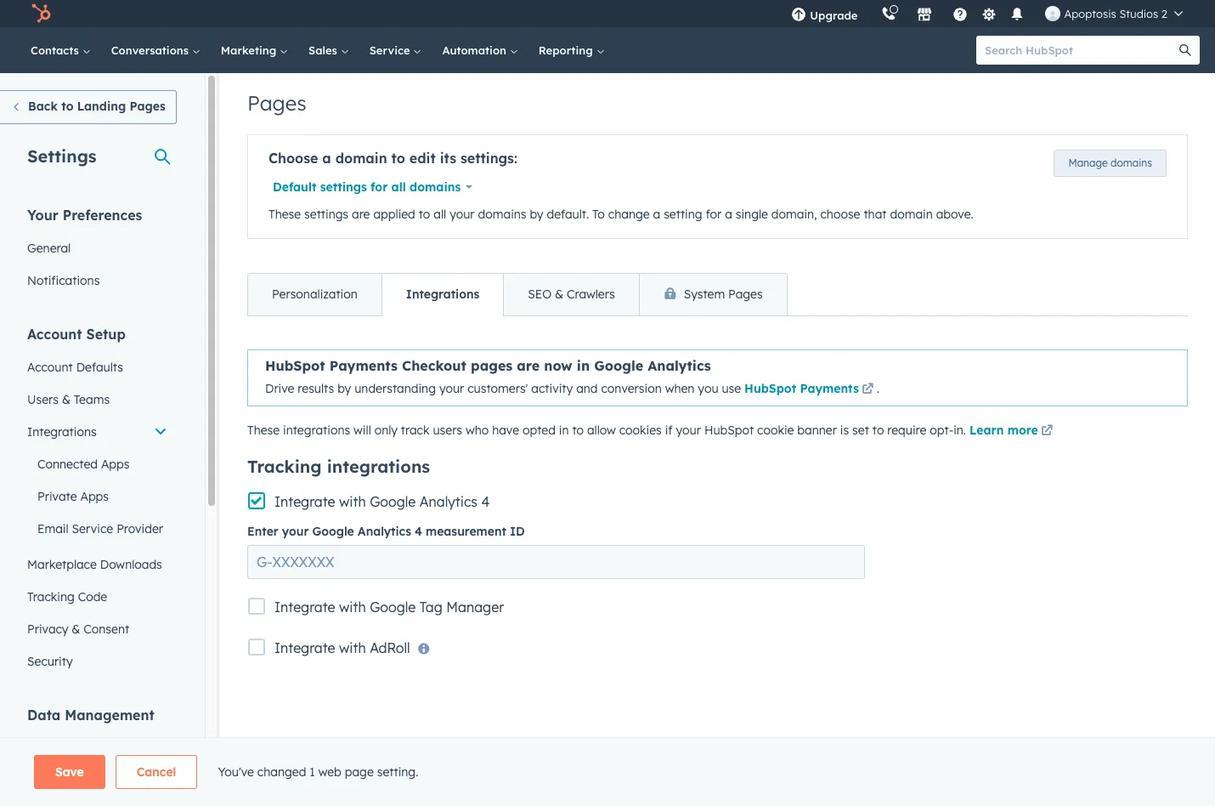 Task type: locate. For each thing, give the bounding box(es) containing it.
1 horizontal spatial integrations
[[406, 287, 480, 302]]

link opens in a new window image for learn more
[[1042, 421, 1054, 442]]

single
[[736, 207, 768, 222]]

marketplace downloads link
[[17, 548, 178, 581]]

landing
[[77, 99, 126, 114]]

payments for hubspot payments
[[800, 381, 859, 396]]

marketplace downloads
[[27, 557, 162, 572]]

link opens in a new window image for hubspot payments
[[862, 382, 874, 398]]

0 vertical spatial integrations
[[283, 422, 350, 438]]

settings right default
[[320, 179, 367, 195]]

studios
[[1120, 7, 1159, 20]]

these for these settings are applied to all your domains by default. to change a setting for a single domain, choose that domain above.
[[269, 207, 301, 222]]

1 vertical spatial settings
[[304, 207, 349, 222]]

menu
[[780, 0, 1195, 27]]

customers'
[[468, 381, 528, 396]]

opted
[[523, 422, 556, 438]]

account
[[27, 326, 82, 343], [27, 360, 73, 375]]

applied
[[374, 207, 416, 222]]

with
[[339, 493, 366, 510], [339, 598, 366, 615], [339, 639, 366, 656]]

& right privacy
[[72, 622, 80, 637]]

1 vertical spatial account
[[27, 360, 73, 375]]

more
[[1008, 422, 1039, 438]]

integrations button up checkout
[[382, 274, 504, 315]]

defaults
[[76, 360, 123, 375]]

to left the edit at the left
[[392, 150, 405, 167]]

settings link
[[979, 5, 1000, 23]]

all right "applied"
[[434, 207, 447, 222]]

only
[[375, 422, 398, 438]]

1 vertical spatial in
[[559, 422, 569, 438]]

enter
[[247, 523, 279, 539]]

these
[[269, 207, 301, 222], [247, 422, 280, 438]]

&
[[555, 287, 564, 302], [62, 392, 71, 407], [72, 622, 80, 637]]

1 vertical spatial analytics
[[420, 493, 478, 510]]

1 vertical spatial apps
[[80, 489, 109, 504]]

0 horizontal spatial analytics
[[358, 523, 411, 539]]

account inside 'link'
[[27, 360, 73, 375]]

email service provider link
[[17, 513, 178, 545]]

privacy & consent
[[27, 622, 129, 637]]

0 horizontal spatial are
[[352, 207, 370, 222]]

are left now
[[517, 357, 540, 374]]

2 vertical spatial analytics
[[358, 523, 411, 539]]

are down default settings for all domains
[[352, 207, 370, 222]]

a left 'setting'
[[653, 207, 661, 222]]

allow
[[587, 422, 616, 438]]

settings down default
[[304, 207, 349, 222]]

2 vertical spatial with
[[339, 639, 366, 656]]

Search HubSpot search field
[[977, 36, 1185, 65]]

checkout
[[402, 357, 467, 374]]

& right users
[[62, 392, 71, 407]]

analytics up when
[[648, 357, 711, 374]]

calling icon button
[[875, 3, 904, 25]]

1 horizontal spatial pages
[[247, 90, 307, 116]]

in up and
[[577, 357, 590, 374]]

you've
[[218, 764, 254, 780]]

a left single
[[725, 207, 733, 222]]

integrate for integrate with google tag manager
[[275, 598, 335, 615]]

calling icon image
[[882, 7, 897, 22]]

account up account defaults
[[27, 326, 82, 343]]

2 integrate from the top
[[275, 598, 335, 615]]

2 horizontal spatial pages
[[729, 287, 763, 302]]

1 vertical spatial by
[[338, 381, 351, 396]]

data management
[[27, 707, 155, 724]]

& inside button
[[555, 287, 564, 302]]

your down checkout
[[439, 381, 464, 396]]

0 vertical spatial account
[[27, 326, 82, 343]]

1 horizontal spatial 4
[[482, 493, 490, 510]]

0 vertical spatial payments
[[330, 357, 398, 374]]

1 horizontal spatial &
[[72, 622, 80, 637]]

1 horizontal spatial analytics
[[420, 493, 478, 510]]

2 horizontal spatial &
[[555, 287, 564, 302]]

0 horizontal spatial integrations button
[[17, 416, 178, 448]]

1 horizontal spatial are
[[517, 357, 540, 374]]

for up "applied"
[[371, 179, 388, 195]]

properties link
[[17, 732, 178, 764]]

1 vertical spatial payments
[[800, 381, 859, 396]]

now
[[544, 357, 573, 374]]

1 vertical spatial integrations
[[327, 455, 430, 477]]

menu containing apoptosis studios 2
[[780, 0, 1195, 27]]

account up users
[[27, 360, 73, 375]]

drive results by understanding your customers' activity and conversion when you use
[[265, 381, 745, 396]]

service inside account setup element
[[72, 521, 113, 536]]

setting.
[[377, 764, 419, 780]]

google down integrate with google analytics 4
[[312, 523, 354, 539]]

0 vertical spatial these
[[269, 207, 301, 222]]

domain,
[[772, 207, 818, 222]]

1 horizontal spatial all
[[434, 207, 447, 222]]

opt-
[[930, 422, 954, 438]]

apps for connected apps
[[101, 457, 130, 472]]

1 vertical spatial service
[[72, 521, 113, 536]]

hubspot for hubspot payments checkout pages are now in google analytics
[[265, 357, 325, 374]]

0 horizontal spatial tracking
[[27, 589, 75, 605]]

0 vertical spatial integrate
[[275, 493, 335, 510]]

0 vertical spatial apps
[[101, 457, 130, 472]]

0 horizontal spatial all
[[392, 179, 406, 195]]

settings inside default settings for all domains 'popup button'
[[320, 179, 367, 195]]

tracking inside account setup element
[[27, 589, 75, 605]]

integrations up integrate with google analytics 4
[[327, 455, 430, 477]]

pages inside "button"
[[729, 287, 763, 302]]

crawlers
[[567, 287, 615, 302]]

change
[[609, 207, 650, 222]]

manager
[[447, 598, 504, 615]]

provider
[[117, 521, 163, 536]]

tracking integrations
[[247, 455, 430, 477]]

by
[[530, 207, 544, 222], [338, 381, 351, 396]]

0 vertical spatial all
[[392, 179, 406, 195]]

analytics for enter your google analytics 4 measurement id
[[358, 523, 411, 539]]

with left adroll
[[339, 639, 366, 656]]

1 vertical spatial are
[[517, 357, 540, 374]]

system
[[684, 287, 725, 302]]

0 horizontal spatial for
[[371, 179, 388, 195]]

these down default
[[269, 207, 301, 222]]

connected apps link
[[17, 448, 178, 480]]

0 horizontal spatial domain
[[336, 150, 387, 167]]

search image
[[1180, 44, 1192, 56]]

1 integrate from the top
[[275, 493, 335, 510]]

seo & crawlers button
[[504, 274, 639, 315]]

hubspot
[[265, 357, 325, 374], [745, 381, 797, 396], [705, 422, 754, 438]]

0 horizontal spatial &
[[62, 392, 71, 407]]

1 vertical spatial domains
[[410, 179, 461, 195]]

contacts link
[[20, 27, 101, 73]]

0 vertical spatial hubspot
[[265, 357, 325, 374]]

integrate
[[275, 493, 335, 510], [275, 598, 335, 615], [275, 639, 335, 656]]

tag
[[420, 598, 443, 615]]

integrate for integrate with google analytics 4
[[275, 493, 335, 510]]

sales
[[309, 43, 341, 57]]

1 vertical spatial &
[[62, 392, 71, 407]]

all
[[392, 179, 406, 195], [434, 207, 447, 222]]

private
[[37, 489, 77, 504]]

0 vertical spatial 4
[[482, 493, 490, 510]]

results
[[298, 381, 334, 396]]

hubspot down use
[[705, 422, 754, 438]]

marketplaces image
[[918, 8, 933, 23]]

link opens in a new window image
[[862, 382, 874, 398], [862, 383, 874, 396], [1042, 421, 1054, 442]]

payments up banner at right bottom
[[800, 381, 859, 396]]

0 vertical spatial tracking
[[247, 455, 322, 477]]

google up enter your google analytics 4 measurement id
[[370, 493, 416, 510]]

all up "applied"
[[392, 179, 406, 195]]

in right opted
[[559, 422, 569, 438]]

0 horizontal spatial domains
[[410, 179, 461, 195]]

teams
[[74, 392, 110, 407]]

with up integrate with adroll
[[339, 598, 366, 615]]

0 vertical spatial with
[[339, 493, 366, 510]]

1 vertical spatial integrations button
[[17, 416, 178, 448]]

apps inside private apps link
[[80, 489, 109, 504]]

integrations up connected
[[27, 424, 97, 440]]

google for integrate with google analytics 4
[[370, 493, 416, 510]]

upgrade image
[[792, 8, 807, 23]]

to right back at top left
[[61, 99, 74, 114]]

settings for default
[[320, 179, 367, 195]]

analytics down integrate with google analytics 4
[[358, 523, 411, 539]]

web
[[319, 764, 342, 780]]

by left default.
[[530, 207, 544, 222]]

1 horizontal spatial by
[[530, 207, 544, 222]]

id
[[510, 523, 525, 539]]

1 with from the top
[[339, 493, 366, 510]]

1 vertical spatial 4
[[415, 523, 423, 539]]

0 vertical spatial domain
[[336, 150, 387, 167]]

pages down marketing link
[[247, 90, 307, 116]]

for right 'setting'
[[706, 207, 722, 222]]

service link
[[359, 27, 432, 73]]

0 vertical spatial for
[[371, 179, 388, 195]]

system pages
[[684, 287, 763, 302]]

settings for these
[[304, 207, 349, 222]]

0 vertical spatial integrations button
[[382, 274, 504, 315]]

domain up default settings for all domains
[[336, 150, 387, 167]]

3 integrate from the top
[[275, 639, 335, 656]]

integrations down results
[[283, 422, 350, 438]]

domains down settings:
[[478, 207, 527, 222]]

2
[[1162, 7, 1168, 20]]

with down 'tracking integrations'
[[339, 493, 366, 510]]

2 vertical spatial integrate
[[275, 639, 335, 656]]

2 horizontal spatial analytics
[[648, 357, 711, 374]]

notifications link
[[17, 264, 178, 297]]

service down private apps link
[[72, 521, 113, 536]]

0 horizontal spatial in
[[559, 422, 569, 438]]

1 vertical spatial for
[[706, 207, 722, 222]]

upgrade
[[811, 9, 858, 22]]

0 vertical spatial service
[[370, 43, 414, 57]]

apps inside connected apps link
[[101, 457, 130, 472]]

2 with from the top
[[339, 598, 366, 615]]

1 vertical spatial these
[[247, 422, 280, 438]]

code
[[78, 589, 107, 605]]

apps down connected apps link
[[80, 489, 109, 504]]

general link
[[17, 232, 178, 264]]

hubspot right use
[[745, 381, 797, 396]]

0 vertical spatial integrations
[[406, 287, 480, 302]]

analytics up measurement
[[420, 493, 478, 510]]

0 vertical spatial are
[[352, 207, 370, 222]]

4 for enter your google analytics 4 measurement id
[[415, 523, 423, 539]]

1 horizontal spatial domain
[[891, 207, 933, 222]]

reporting link
[[529, 27, 615, 73]]

default.
[[547, 207, 589, 222]]

1 vertical spatial tracking
[[27, 589, 75, 605]]

google for enter your google analytics 4 measurement id
[[312, 523, 354, 539]]

4 down integrate with google analytics 4
[[415, 523, 423, 539]]

service right sales link
[[370, 43, 414, 57]]

integrations button down teams
[[17, 416, 178, 448]]

0 vertical spatial &
[[555, 287, 564, 302]]

0 horizontal spatial pages
[[130, 99, 166, 114]]

to right "applied"
[[419, 207, 431, 222]]

tracking for tracking code
[[27, 589, 75, 605]]

google left tag
[[370, 598, 416, 615]]

tracking up privacy
[[27, 589, 75, 605]]

menu item
[[870, 0, 874, 27]]

0 horizontal spatial a
[[323, 150, 331, 167]]

domains down the edit at the left
[[410, 179, 461, 195]]

in
[[577, 357, 590, 374], [559, 422, 569, 438]]

2 horizontal spatial domains
[[1111, 156, 1153, 169]]

0 horizontal spatial integrations
[[27, 424, 97, 440]]

0 horizontal spatial payments
[[330, 357, 398, 374]]

domain right that
[[891, 207, 933, 222]]

1 vertical spatial integrate
[[275, 598, 335, 615]]

learn more link
[[970, 421, 1057, 442]]

manage domains
[[1069, 156, 1153, 169]]

2 vertical spatial &
[[72, 622, 80, 637]]

& for consent
[[72, 622, 80, 637]]

integrate with adroll
[[275, 639, 410, 656]]

reporting
[[539, 43, 596, 57]]

0 vertical spatial settings
[[320, 179, 367, 195]]

your down the its
[[450, 207, 475, 222]]

navigation
[[247, 273, 788, 316]]

tracking for tracking integrations
[[247, 455, 322, 477]]

marketplaces button
[[908, 0, 943, 27]]

4 up measurement
[[482, 493, 490, 510]]

that
[[864, 207, 887, 222]]

1 horizontal spatial domains
[[478, 207, 527, 222]]

1 vertical spatial hubspot
[[745, 381, 797, 396]]

2 account from the top
[[27, 360, 73, 375]]

pages
[[247, 90, 307, 116], [130, 99, 166, 114], [729, 287, 763, 302]]

help image
[[953, 8, 969, 23]]

payments up the understanding
[[330, 357, 398, 374]]

& right seo
[[555, 287, 564, 302]]

0 horizontal spatial 4
[[415, 523, 423, 539]]

1 vertical spatial integrations
[[27, 424, 97, 440]]

2 horizontal spatial a
[[725, 207, 733, 222]]

1 horizontal spatial integrations button
[[382, 274, 504, 315]]

pages right 'system'
[[729, 287, 763, 302]]

by right results
[[338, 381, 351, 396]]

for
[[371, 179, 388, 195], [706, 207, 722, 222]]

tracking up "enter"
[[247, 455, 322, 477]]

cookie
[[758, 422, 794, 438]]

1 vertical spatial with
[[339, 598, 366, 615]]

apps up private apps link
[[101, 457, 130, 472]]

domains right manage
[[1111, 156, 1153, 169]]

payments
[[330, 357, 398, 374], [800, 381, 859, 396]]

require
[[888, 422, 927, 438]]

hubspot up drive
[[265, 357, 325, 374]]

apps
[[101, 457, 130, 472], [80, 489, 109, 504]]

pages right landing at left top
[[130, 99, 166, 114]]

.
[[877, 381, 880, 396]]

1 account from the top
[[27, 326, 82, 343]]

back to landing pages
[[28, 99, 166, 114]]

1 horizontal spatial tracking
[[247, 455, 322, 477]]

automation
[[442, 43, 510, 57]]

& for teams
[[62, 392, 71, 407]]

a right choose
[[323, 150, 331, 167]]

0 horizontal spatial by
[[338, 381, 351, 396]]

0 horizontal spatial service
[[72, 521, 113, 536]]

these down drive
[[247, 422, 280, 438]]

management
[[65, 707, 155, 724]]

account setup element
[[17, 325, 178, 678]]

personalization
[[272, 287, 358, 302]]

0 vertical spatial domains
[[1111, 156, 1153, 169]]

0 vertical spatial in
[[577, 357, 590, 374]]

contacts
[[31, 43, 82, 57]]

1 horizontal spatial payments
[[800, 381, 859, 396]]

0 vertical spatial by
[[530, 207, 544, 222]]

integrations up checkout
[[406, 287, 480, 302]]



Task type: vqa. For each thing, say whether or not it's contained in the screenshot.
Tara Schultz image
yes



Task type: describe. For each thing, give the bounding box(es) containing it.
back
[[28, 99, 58, 114]]

tracking code
[[27, 589, 107, 605]]

navigation containing personalization
[[247, 273, 788, 316]]

these integrations will only track users who have opted in to allow cookies if your hubspot cookie banner is set to require opt-in.
[[247, 422, 970, 438]]

2 vertical spatial domains
[[478, 207, 527, 222]]

private apps
[[37, 489, 109, 504]]

integrations for tracking
[[327, 455, 430, 477]]

activity
[[532, 381, 573, 396]]

data management element
[[17, 706, 178, 806]]

search button
[[1172, 36, 1201, 65]]

3 with from the top
[[339, 639, 366, 656]]

learn
[[970, 422, 1004, 438]]

1 horizontal spatial for
[[706, 207, 722, 222]]

conversations
[[111, 43, 192, 57]]

integrate with google analytics 4
[[275, 493, 490, 510]]

1 vertical spatial all
[[434, 207, 447, 222]]

tara schultz image
[[1046, 6, 1061, 21]]

settings
[[27, 145, 97, 167]]

users
[[27, 392, 59, 407]]

account defaults
[[27, 360, 123, 375]]

connected apps
[[37, 457, 130, 472]]

your right "enter"
[[282, 523, 309, 539]]

google for integrate with google tag manager
[[370, 598, 416, 615]]

marketplace
[[27, 557, 97, 572]]

hubspot image
[[31, 3, 51, 24]]

all inside default settings for all domains 'popup button'
[[392, 179, 406, 195]]

your right if
[[676, 422, 701, 438]]

if
[[665, 422, 673, 438]]

users
[[433, 422, 463, 438]]

hubspot for hubspot payments
[[745, 381, 797, 396]]

default settings for all domains
[[273, 179, 461, 195]]

understanding
[[355, 381, 436, 396]]

account defaults link
[[17, 351, 178, 383]]

these for these integrations will only track users who have opted in to allow cookies if your hubspot cookie banner is set to require opt-in.
[[247, 422, 280, 438]]

google up conversion
[[594, 357, 644, 374]]

to right set
[[873, 422, 885, 438]]

data
[[27, 707, 61, 724]]

choose
[[821, 207, 861, 222]]

privacy & consent link
[[17, 613, 178, 645]]

with for tag
[[339, 598, 366, 615]]

with for analytics
[[339, 493, 366, 510]]

integrations for these
[[283, 422, 350, 438]]

& for crawlers
[[555, 287, 564, 302]]

consent
[[84, 622, 129, 637]]

default settings for all domains button
[[269, 170, 484, 204]]

notifications button
[[1004, 0, 1033, 27]]

account for account defaults
[[27, 360, 73, 375]]

learn more
[[970, 422, 1039, 438]]

email service provider
[[37, 521, 163, 536]]

1 horizontal spatial service
[[370, 43, 414, 57]]

page
[[345, 764, 374, 780]]

manage
[[1069, 156, 1108, 169]]

seo & crawlers
[[528, 287, 615, 302]]

drive
[[265, 381, 295, 396]]

and
[[577, 381, 598, 396]]

Enter your Google Analytics 4 measurement ID text field
[[247, 545, 866, 579]]

when
[[665, 381, 695, 396]]

cookies
[[620, 422, 662, 438]]

1 vertical spatial domain
[[891, 207, 933, 222]]

you've changed 1 web page setting.
[[218, 764, 419, 780]]

enter your google analytics 4 measurement id
[[247, 523, 525, 539]]

will
[[354, 422, 371, 438]]

domains inside 'popup button'
[[410, 179, 461, 195]]

save button
[[34, 755, 105, 789]]

1 horizontal spatial in
[[577, 357, 590, 374]]

setup
[[86, 326, 126, 343]]

hubspot link
[[20, 3, 64, 24]]

link opens in a new window image
[[1042, 425, 1054, 438]]

0 vertical spatial analytics
[[648, 357, 711, 374]]

marketing
[[221, 43, 280, 57]]

setting
[[664, 207, 703, 222]]

its
[[440, 150, 457, 167]]

integrate for integrate with adroll
[[275, 639, 335, 656]]

connected
[[37, 457, 98, 472]]

settings image
[[982, 7, 997, 23]]

your preferences element
[[17, 206, 178, 297]]

users & teams link
[[17, 383, 178, 416]]

these settings are applied to all your domains by default. to change a setting for a single domain, choose that domain above.
[[269, 207, 974, 222]]

choose
[[269, 150, 318, 167]]

personalization button
[[248, 274, 382, 315]]

2 vertical spatial hubspot
[[705, 422, 754, 438]]

preferences
[[63, 207, 142, 224]]

track
[[401, 422, 430, 438]]

email
[[37, 521, 69, 536]]

choose a domain to edit its settings:
[[269, 150, 518, 167]]

set
[[853, 422, 870, 438]]

save
[[55, 764, 84, 780]]

notifications
[[27, 273, 100, 288]]

your
[[27, 207, 59, 224]]

integrations inside account setup element
[[27, 424, 97, 440]]

system pages button
[[639, 274, 787, 315]]

1 horizontal spatial a
[[653, 207, 661, 222]]

4 for integrate with google analytics 4
[[482, 493, 490, 510]]

for inside 'popup button'
[[371, 179, 388, 195]]

measurement
[[426, 523, 507, 539]]

users & teams
[[27, 392, 110, 407]]

help button
[[947, 0, 976, 27]]

apoptosis
[[1065, 7, 1117, 20]]

conversion
[[602, 381, 662, 396]]

to left the allow
[[573, 422, 584, 438]]

hubspot payments checkout pages are now in google analytics
[[265, 357, 711, 374]]

general
[[27, 241, 71, 256]]

default
[[273, 179, 317, 195]]

apoptosis studios 2
[[1065, 7, 1168, 20]]

analytics for integrate with google analytics 4
[[420, 493, 478, 510]]

seo
[[528, 287, 552, 302]]

payments for hubspot payments checkout pages are now in google analytics
[[330, 357, 398, 374]]

tracking code link
[[17, 581, 178, 613]]

adroll
[[370, 639, 410, 656]]

apoptosis studios 2 button
[[1036, 0, 1194, 27]]

account for account setup
[[27, 326, 82, 343]]

apps for private apps
[[80, 489, 109, 504]]

notifications image
[[1010, 8, 1026, 23]]



